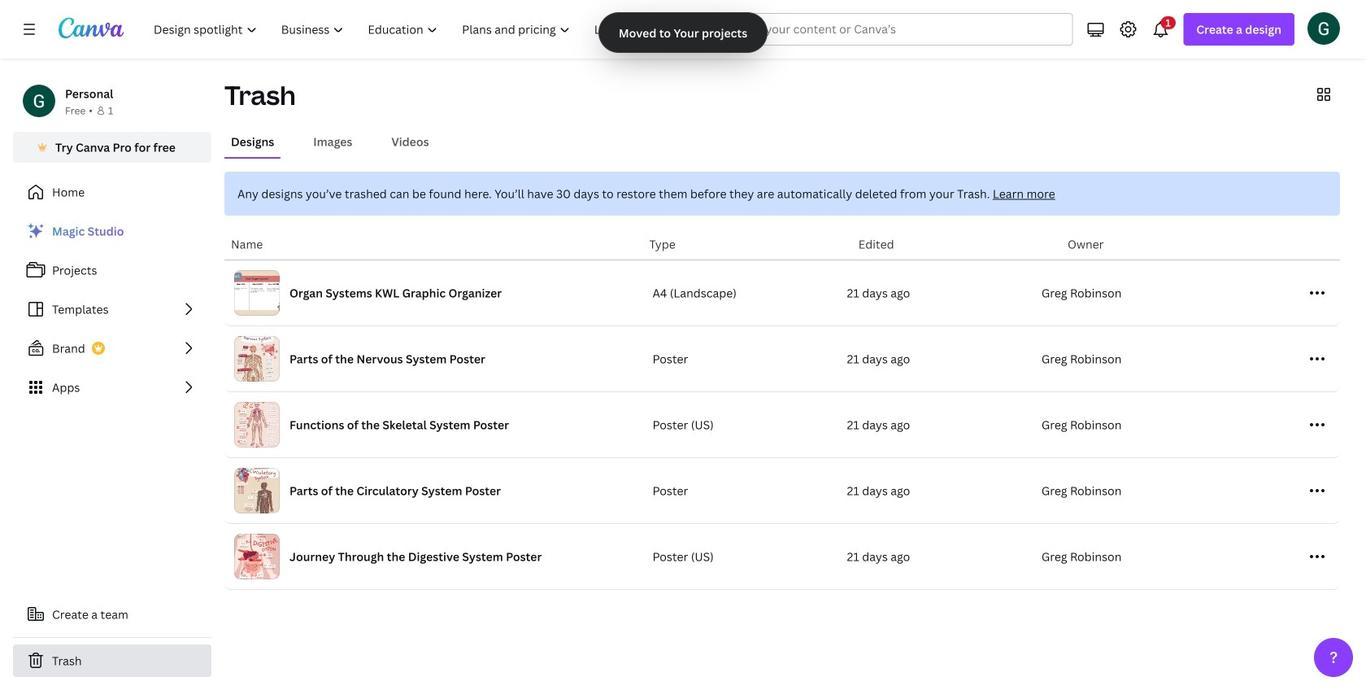 Task type: vqa. For each thing, say whether or not it's contained in the screenshot.
"Greg Robinson" IMAGE
yes



Task type: locate. For each thing, give the bounding box(es) containing it.
list
[[13, 215, 212, 404]]

None search field
[[693, 13, 1074, 46]]



Task type: describe. For each thing, give the bounding box(es) containing it.
greg robinson image
[[1308, 12, 1341, 45]]

top level navigation element
[[143, 13, 654, 46]]

Search search field
[[725, 14, 1041, 45]]



